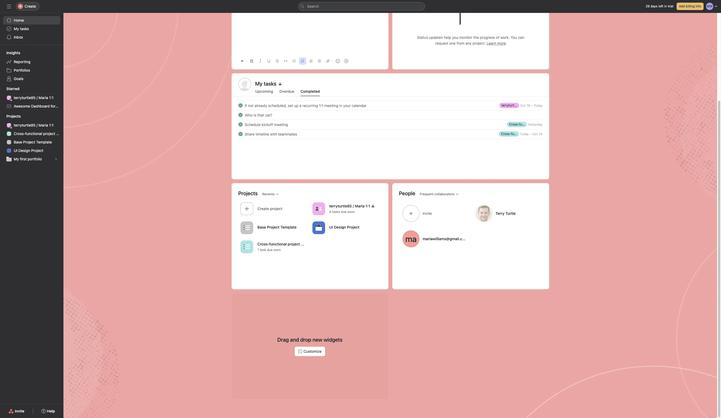 Task type: vqa. For each thing, say whether or not it's contained in the screenshot.
second Mark complete icon from the bottom
no



Task type: locate. For each thing, give the bounding box(es) containing it.
work.
[[501, 35, 510, 40]]

my inside global element
[[14, 26, 19, 31]]

projects
[[6, 114, 21, 118], [238, 190, 258, 196]]

completed checkbox left who
[[237, 112, 244, 118]]

1 vertical spatial project
[[288, 242, 300, 247]]

projects inside dropdown button
[[6, 114, 21, 118]]

toolbar
[[238, 55, 382, 67]]

0 vertical spatial soon
[[347, 210, 355, 214]]

1 vertical spatial tasks
[[332, 210, 340, 214]]

customize button
[[295, 347, 325, 356]]

1 vertical spatial design
[[334, 225, 346, 229]]

up
[[294, 103, 298, 108]]

ui design project link up portfolio
[[3, 146, 60, 155]]

search
[[307, 4, 319, 8]]

terry turtle button
[[472, 202, 543, 225]]

meeting up teammates
[[274, 122, 288, 127]]

insights
[[6, 51, 20, 55]]

functional for cross-functional project plan 1 task due soon
[[269, 242, 287, 247]]

maria
[[39, 95, 48, 100], [523, 103, 532, 107], [39, 123, 48, 127], [355, 204, 365, 208]]

cross- inside projects element
[[14, 131, 25, 136]]

status updates help you monitor the progress of work. you can request one from any project.
[[417, 35, 524, 45]]

1 vertical spatial due
[[267, 248, 273, 252]]

base down cross-functional project plan link
[[14, 140, 22, 144]]

my tasks
[[255, 81, 276, 87]]

code image
[[284, 59, 287, 63]]

terryturtle85 / maria 1:1 up awesome dashboard for new project link
[[14, 95, 54, 100]]

0 horizontal spatial meeting
[[274, 122, 288, 127]]

home link
[[3, 16, 60, 25]]

my
[[14, 26, 19, 31], [14, 157, 19, 161]]

portfolios
[[14, 68, 30, 72]]

0 vertical spatial ui
[[14, 148, 17, 153]]

template inside projects element
[[36, 140, 52, 144]]

1 horizontal spatial template
[[280, 225, 297, 229]]

tasks down home
[[20, 26, 29, 31]]

0 vertical spatial ui design project
[[14, 148, 43, 153]]

tasks inside global element
[[20, 26, 29, 31]]

0 vertical spatial my
[[14, 26, 19, 31]]

completed image left who
[[237, 112, 244, 118]]

document
[[238, 0, 382, 53]]

completed image left share
[[237, 131, 244, 137]]

goals link
[[3, 75, 60, 83]]

0 horizontal spatial in
[[339, 103, 342, 108]]

0 horizontal spatial functional
[[25, 131, 42, 136]]

1 vertical spatial completed image
[[237, 131, 244, 137]]

completed image
[[237, 112, 244, 118], [237, 121, 244, 128]]

ui up my first portfolio
[[14, 148, 17, 153]]

0 horizontal spatial tasks
[[20, 26, 29, 31]]

0 horizontal spatial cross-
[[14, 131, 25, 136]]

frequent collaborators
[[420, 192, 455, 196]]

project down 4 tasks due soon
[[347, 225, 359, 229]]

/ up cross-functional project plan
[[37, 123, 38, 127]]

create button
[[16, 2, 39, 11]]

0 horizontal spatial soon
[[273, 248, 281, 252]]

inbox
[[14, 35, 23, 39]]

completed checkbox for who
[[237, 112, 244, 118]]

1 vertical spatial completed checkbox
[[237, 131, 244, 137]]

1 horizontal spatial invite
[[423, 211, 432, 216]]

tasks for 4
[[332, 210, 340, 214]]

completed checkbox left share
[[237, 131, 244, 137]]

0 horizontal spatial plan
[[56, 131, 63, 136]]

0 horizontal spatial today
[[520, 132, 529, 136]]

tasks
[[20, 26, 29, 31], [332, 210, 340, 214]]

0 horizontal spatial base project template
[[14, 140, 52, 144]]

terryturtle85 / maria 1:1 link up cross-functional project plan
[[3, 121, 60, 130]]

list image
[[244, 225, 250, 231], [244, 244, 250, 250]]

Completed checkbox
[[237, 112, 244, 118], [237, 121, 244, 128]]

insights element
[[0, 48, 63, 84]]

1 my from the top
[[14, 26, 19, 31]]

plan for cross-functional project plan 1 task due soon
[[301, 242, 308, 247]]

cross- inside cross-functional project plan 1 task due soon
[[257, 242, 269, 247]]

terryturtle85 / maria 1:1 inside starred element
[[14, 95, 54, 100]]

terryturtle85 / maria 1:1 link up yesterday
[[499, 103, 537, 108]]

meeting left your
[[324, 103, 338, 108]]

terryturtle85 / maria 1:1 up cross-functional project plan link
[[14, 123, 54, 127]]

0 horizontal spatial ui
[[14, 148, 17, 153]]

2 my from the top
[[14, 157, 19, 161]]

search button
[[298, 2, 425, 11]]

1 horizontal spatial soon
[[347, 210, 355, 214]]

due
[[341, 210, 347, 214], [267, 248, 273, 252]]

project
[[43, 131, 55, 136], [288, 242, 300, 247]]

oct left 19
[[520, 104, 526, 107]]

soon right 4
[[347, 210, 355, 214]]

cross- for cross-functional project plan
[[14, 131, 25, 136]]

0 vertical spatial tasks
[[20, 26, 29, 31]]

my inside projects element
[[14, 157, 19, 161]]

project right new
[[65, 104, 77, 108]]

completed image left schedule on the top of the page
[[237, 121, 244, 128]]

ui design project up my first portfolio
[[14, 148, 43, 153]]

0 vertical spatial functional
[[25, 131, 42, 136]]

template down cross-functional project plan
[[36, 140, 52, 144]]

1 vertical spatial plan
[[301, 242, 308, 247]]

terryturtle85 / maria 1:1 up 4 tasks due soon
[[329, 204, 370, 208]]

base down create project
[[257, 225, 266, 229]]

0 vertical spatial in
[[665, 4, 667, 8]]

1 list image from the top
[[244, 225, 250, 231]]

template up cross-functional project plan 1 task due soon
[[280, 225, 297, 229]]

1 vertical spatial completed checkbox
[[237, 121, 244, 128]]

/ up 4 tasks due soon
[[353, 204, 354, 208]]

1 vertical spatial functional
[[269, 242, 287, 247]]

base project template link down create project "link"
[[238, 220, 310, 237]]

0 vertical spatial completed image
[[237, 102, 244, 109]]

1 horizontal spatial meeting
[[324, 103, 338, 108]]

terryturtle85 / maria 1:1 link
[[3, 94, 60, 102], [499, 103, 537, 108], [3, 121, 60, 130]]

decrease list indent image
[[310, 59, 313, 63]]

1 horizontal spatial ui
[[329, 225, 333, 229]]

functional inside projects element
[[25, 131, 42, 136]]

completed button
[[301, 89, 320, 96]]

plan inside cross-functional project plan 1 task due soon
[[301, 242, 308, 247]]

cross-
[[14, 131, 25, 136], [257, 242, 269, 247]]

0 horizontal spatial ui design project
[[14, 148, 43, 153]]

1 vertical spatial projects
[[238, 190, 258, 196]]

1 horizontal spatial tasks
[[332, 210, 340, 214]]

0 vertical spatial ui design project link
[[3, 146, 60, 155]]

status
[[417, 35, 428, 40]]

1 completed checkbox from the top
[[237, 112, 244, 118]]

project.
[[473, 41, 486, 45]]

create project link
[[238, 201, 310, 218]]

oct
[[520, 104, 526, 107], [533, 132, 538, 136]]

0 horizontal spatial invite
[[15, 409, 24, 414]]

projects down awesome
[[6, 114, 21, 118]]

/ up dashboard
[[37, 95, 38, 100]]

cross- up task
[[257, 242, 269, 247]]

0 vertical spatial list image
[[244, 225, 250, 231]]

learn more
[[487, 41, 506, 45]]

1 horizontal spatial oct
[[533, 132, 538, 136]]

0 horizontal spatial template
[[36, 140, 52, 144]]

0 vertical spatial completed checkbox
[[237, 102, 244, 109]]

base project template link for ui design project link to the left
[[3, 138, 60, 146]]

at mention image
[[344, 59, 348, 63]]

project inside cross-functional project plan 1 task due soon
[[288, 242, 300, 247]]

design down 4 tasks due soon
[[334, 225, 346, 229]]

functional inside cross-functional project plan 1 task due soon
[[269, 242, 287, 247]]

one
[[449, 41, 456, 45]]

1 vertical spatial base project template link
[[238, 220, 310, 237]]

today down yesterday button on the right
[[520, 132, 529, 136]]

ui design project link down 4 tasks due soon
[[310, 220, 382, 237]]

1 horizontal spatial due
[[341, 210, 347, 214]]

1:1
[[49, 95, 54, 100], [319, 103, 323, 108], [533, 103, 537, 107], [49, 123, 54, 127], [366, 204, 370, 208]]

project up portfolio
[[31, 148, 43, 153]]

– right 19
[[531, 104, 533, 107]]

1 vertical spatial cross-
[[257, 242, 269, 247]]

my for my tasks
[[14, 26, 19, 31]]

plan inside projects element
[[56, 131, 63, 136]]

0 horizontal spatial due
[[267, 248, 273, 252]]

completed image for schedule
[[237, 121, 244, 128]]

0 vertical spatial today
[[534, 104, 543, 107]]

1 vertical spatial completed image
[[237, 121, 244, 128]]

2 completed checkbox from the top
[[237, 121, 244, 128]]

1 vertical spatial ui design project link
[[310, 220, 382, 237]]

0 vertical spatial cross-
[[14, 131, 25, 136]]

0 vertical spatial template
[[36, 140, 52, 144]]

1 vertical spatial my
[[14, 157, 19, 161]]

base project template link
[[3, 138, 60, 146], [238, 220, 310, 237]]

1 horizontal spatial design
[[334, 225, 346, 229]]

plan
[[56, 131, 63, 136], [301, 242, 308, 247]]

awesome dashboard for new project link
[[3, 102, 77, 111]]

terryturtle85 up awesome
[[14, 95, 36, 100]]

cross- down projects dropdown button
[[14, 131, 25, 136]]

0 horizontal spatial base
[[14, 140, 22, 144]]

strikethrough image
[[276, 59, 279, 63]]

completed image left if
[[237, 102, 244, 109]]

0 vertical spatial project
[[43, 131, 55, 136]]

soon right task
[[273, 248, 281, 252]]

base
[[14, 140, 22, 144], [257, 225, 266, 229]]

1 horizontal spatial base project template link
[[238, 220, 310, 237]]

learn
[[487, 41, 496, 45]]

0 horizontal spatial projects
[[6, 114, 21, 118]]

0 vertical spatial plan
[[56, 131, 63, 136]]

0 vertical spatial terryturtle85 / maria 1:1 link
[[3, 94, 60, 102]]

ui right calendar image
[[329, 225, 333, 229]]

0 vertical spatial base project template
[[14, 140, 52, 144]]

completed checkbox for schedule
[[237, 121, 244, 128]]

1 vertical spatial today
[[520, 132, 529, 136]]

design up first
[[18, 148, 30, 153]]

0 vertical spatial base project template link
[[3, 138, 60, 146]]

maria inside projects element
[[39, 123, 48, 127]]

completed
[[301, 89, 320, 94]]

2 completed image from the top
[[237, 131, 244, 137]]

0 vertical spatial completed checkbox
[[237, 112, 244, 118]]

invite inside button
[[15, 409, 24, 414]]

1 horizontal spatial plan
[[301, 242, 308, 247]]

portfolio
[[28, 157, 42, 161]]

dashboard
[[31, 104, 50, 108]]

my tasks link
[[3, 25, 60, 33]]

project for cross-functional project plan
[[43, 131, 55, 136]]

1 vertical spatial base
[[257, 225, 266, 229]]

base project template link for bottom ui design project link
[[238, 220, 310, 237]]

1 horizontal spatial today
[[534, 104, 543, 107]]

2 completed checkbox from the top
[[237, 131, 244, 137]]

terryturtle85 / maria 1:1 link for awesome dashboard for new project
[[3, 94, 60, 102]]

1 vertical spatial list image
[[244, 244, 250, 250]]

29
[[646, 4, 650, 8]]

maria inside starred element
[[39, 95, 48, 100]]

due inside cross-functional project plan 1 task due soon
[[267, 248, 273, 252]]

2 vertical spatial terryturtle85 / maria 1:1 link
[[3, 121, 60, 130]]

plan for cross-functional project plan
[[56, 131, 63, 136]]

reporting
[[14, 59, 30, 64]]

add billing info
[[679, 4, 702, 8]]

1 vertical spatial soon
[[273, 248, 281, 252]]

0 vertical spatial projects
[[6, 114, 21, 118]]

oct 19 – today
[[520, 104, 543, 107]]

0 vertical spatial completed image
[[237, 112, 244, 118]]

2 completed image from the top
[[237, 121, 244, 128]]

ui design project
[[14, 148, 43, 153], [329, 225, 359, 229]]

1 horizontal spatial ui design project link
[[310, 220, 382, 237]]

my up inbox
[[14, 26, 19, 31]]

0 horizontal spatial project
[[43, 131, 55, 136]]

terryturtle85 / maria 1:1 link up dashboard
[[3, 94, 60, 102]]

scheduled,
[[268, 103, 287, 108]]

portfolios link
[[3, 66, 60, 75]]

1 vertical spatial in
[[339, 103, 342, 108]]

4 tasks due soon
[[329, 210, 355, 214]]

0 vertical spatial design
[[18, 148, 30, 153]]

terryturtle85 inside projects element
[[14, 123, 36, 127]]

cross- for cross-functional project plan 1 task due soon
[[257, 242, 269, 247]]

terryturtle85
[[14, 95, 36, 100], [502, 103, 521, 107], [14, 123, 36, 127], [329, 204, 352, 208]]

today right 19
[[534, 104, 543, 107]]

1 horizontal spatial base project template
[[257, 225, 297, 229]]

0 horizontal spatial ui design project link
[[3, 146, 60, 155]]

1 horizontal spatial ui design project
[[329, 225, 359, 229]]

in left your
[[339, 103, 342, 108]]

task
[[260, 248, 266, 252]]

add
[[679, 4, 685, 8]]

1 completed image from the top
[[237, 102, 244, 109]]

left
[[659, 4, 664, 8]]

0 vertical spatial meeting
[[324, 103, 338, 108]]

learn more link
[[487, 41, 506, 45]]

insert an object image
[[241, 59, 244, 63]]

starred
[[6, 86, 19, 91]]

base project template down cross-functional project plan link
[[14, 140, 52, 144]]

base project template down create project "link"
[[257, 225, 297, 229]]

– left "24"
[[530, 132, 532, 136]]

terryturtle85 / maria 1:1 inside projects element
[[14, 123, 54, 127]]

1 completed checkbox from the top
[[237, 102, 244, 109]]

due right 4
[[341, 210, 347, 214]]

insights button
[[0, 50, 20, 56]]

project inside awesome dashboard for new project link
[[65, 104, 77, 108]]

the
[[474, 35, 479, 40]]

see details, my first portfolio image
[[54, 158, 58, 161]]

1 vertical spatial invite
[[15, 409, 24, 414]]

project for cross-functional project plan 1 task due soon
[[288, 242, 300, 247]]

1 horizontal spatial cross-
[[257, 242, 269, 247]]

new widgets
[[313, 337, 343, 343]]

hide sidebar image
[[7, 4, 11, 8]]

1 vertical spatial template
[[280, 225, 297, 229]]

1 vertical spatial –
[[530, 132, 532, 136]]

1 horizontal spatial functional
[[269, 242, 287, 247]]

from
[[457, 41, 465, 45]]

24
[[539, 132, 543, 136]]

due right task
[[267, 248, 273, 252]]

ui design project link
[[3, 146, 60, 155], [310, 220, 382, 237]]

projects left recents
[[238, 190, 258, 196]]

goals
[[14, 76, 23, 81]]

/ inside starred element
[[37, 95, 38, 100]]

in right left
[[665, 4, 667, 8]]

tasks right 4
[[332, 210, 340, 214]]

already
[[255, 103, 267, 108]]

0 horizontal spatial design
[[18, 148, 30, 153]]

1 horizontal spatial project
[[288, 242, 300, 247]]

recurring
[[302, 103, 318, 108]]

project down create project "link"
[[267, 225, 279, 229]]

that
[[257, 113, 264, 117]]

ui design project down 4 tasks due soon
[[329, 225, 359, 229]]

base project template link down cross-functional project plan
[[3, 138, 60, 146]]

0 vertical spatial oct
[[520, 104, 526, 107]]

completed checkbox left if
[[237, 102, 244, 109]]

1 completed image from the top
[[237, 112, 244, 118]]

0 vertical spatial invite
[[423, 211, 432, 216]]

trial
[[668, 4, 674, 8]]

oct left "24"
[[533, 132, 538, 136]]

1 vertical spatial base project template
[[257, 225, 297, 229]]

share timeline with teammates
[[245, 132, 297, 136]]

completed checkbox for if
[[237, 102, 244, 109]]

Completed checkbox
[[237, 102, 244, 109], [237, 131, 244, 137]]

in
[[665, 4, 667, 8], [339, 103, 342, 108]]

my left first
[[14, 157, 19, 161]]

days
[[651, 4, 658, 8]]

design
[[18, 148, 30, 153], [334, 225, 346, 229]]

ui design project inside projects element
[[14, 148, 43, 153]]

terryturtle85 up cross-functional project plan link
[[14, 123, 36, 127]]

completed image
[[237, 102, 244, 109], [237, 131, 244, 137]]

completed checkbox left schedule on the top of the page
[[237, 121, 244, 128]]

0 vertical spatial base
[[14, 140, 22, 144]]

terryturtle85 inside starred element
[[14, 95, 36, 100]]

0 horizontal spatial base project template link
[[3, 138, 60, 146]]



Task type: describe. For each thing, give the bounding box(es) containing it.
cat?
[[265, 113, 272, 117]]

functional for cross-functional project plan
[[25, 131, 42, 136]]

0 vertical spatial due
[[341, 210, 347, 214]]

my for my first portfolio
[[14, 157, 19, 161]]

numbered list image
[[301, 59, 304, 63]]

share
[[245, 132, 255, 136]]

design inside projects element
[[18, 148, 30, 153]]

progress
[[480, 35, 495, 40]]

customize
[[304, 349, 322, 354]]

timeline
[[256, 132, 269, 136]]

1 vertical spatial meeting
[[274, 122, 288, 127]]

you
[[452, 35, 458, 40]]

is
[[254, 113, 256, 117]]

my tasks link
[[255, 80, 542, 88]]

schedule kickoff meeting
[[245, 122, 288, 127]]

can
[[518, 35, 524, 40]]

terryturtle85 / maria 1:1 link for cross-functional project plan
[[3, 121, 60, 130]]

add billing info button
[[677, 3, 704, 10]]

1 horizontal spatial projects
[[238, 190, 258, 196]]

0 horizontal spatial oct
[[520, 104, 526, 107]]

search list box
[[298, 2, 425, 11]]

ui inside projects element
[[14, 148, 17, 153]]

list image inside 'base project template' link
[[244, 225, 250, 231]]

global element
[[0, 13, 63, 45]]

completed image for share
[[237, 131, 244, 137]]

help button
[[38, 407, 58, 416]]

set
[[288, 103, 293, 108]]

yesterday
[[528, 123, 543, 127]]

19
[[527, 104, 530, 107]]

projects element
[[0, 112, 63, 164]]

italics image
[[259, 59, 262, 63]]

completed checkbox for share
[[237, 131, 244, 137]]

bold image
[[250, 59, 253, 63]]

emoji image
[[336, 59, 340, 63]]

increase list indent image
[[318, 59, 321, 63]]

with
[[270, 132, 277, 136]]

if
[[245, 103, 247, 108]]

awesome
[[14, 104, 30, 108]]

people image
[[315, 206, 322, 212]]

of
[[496, 35, 500, 40]]

terryturtle85 up 4 tasks due soon
[[329, 204, 352, 208]]

project down cross-functional project plan link
[[23, 140, 35, 144]]

1:1 inside projects element
[[49, 123, 54, 127]]

recents button
[[260, 191, 281, 198]]

cross-functional project plan 1 task due soon
[[257, 242, 308, 252]]

and
[[290, 337, 299, 343]]

2 list image from the top
[[244, 244, 250, 250]]

1 vertical spatial terryturtle85 / maria 1:1 link
[[499, 103, 537, 108]]

my tasks
[[14, 26, 29, 31]]

upcoming button
[[255, 89, 273, 96]]

updates
[[429, 35, 443, 40]]

invite button
[[399, 202, 470, 225]]

mariawilliams@gmail.com
[[423, 237, 468, 241]]

schedule
[[245, 122, 261, 127]]

who
[[245, 113, 253, 117]]

people
[[399, 190, 415, 196]]

/ inside projects element
[[37, 123, 38, 127]]

1 horizontal spatial in
[[665, 4, 667, 8]]

frequent collaborators button
[[418, 191, 461, 198]]

any
[[466, 41, 472, 45]]

awesome dashboard for new project
[[14, 104, 77, 108]]

base project template inside projects element
[[14, 140, 52, 144]]

base inside projects element
[[14, 140, 22, 144]]

29 days left in trial
[[646, 4, 674, 8]]

collaborators
[[435, 192, 455, 196]]

who is that cat?
[[245, 113, 272, 117]]

drag
[[277, 337, 289, 343]]

link image
[[326, 59, 330, 63]]

1 vertical spatial ui
[[329, 225, 333, 229]]

0 vertical spatial –
[[531, 104, 533, 107]]

create
[[25, 4, 36, 8]]

a
[[299, 103, 301, 108]]

/ left 19
[[522, 103, 523, 107]]

1:1 inside starred element
[[49, 95, 54, 100]]

completed image for who
[[237, 112, 244, 118]]

starred button
[[0, 86, 19, 91]]

you
[[511, 35, 517, 40]]

terryturtle85 left 19
[[502, 103, 521, 107]]

home
[[14, 18, 24, 22]]

my first portfolio link
[[3, 155, 60, 163]]

request
[[435, 41, 448, 45]]

recents
[[262, 192, 275, 196]]

bulleted list image
[[293, 59, 296, 63]]

starred element
[[0, 84, 77, 112]]

monitor
[[459, 35, 473, 40]]

1 vertical spatial oct
[[533, 132, 538, 136]]

soon inside cross-functional project plan 1 task due soon
[[273, 248, 281, 252]]

your
[[343, 103, 351, 108]]

1 horizontal spatial base
[[257, 225, 266, 229]]

overdue button
[[280, 89, 294, 96]]

upcoming
[[255, 89, 273, 94]]

inbox link
[[3, 33, 60, 42]]

tasks for my
[[20, 26, 29, 31]]

terryturtle85 / maria 1:1 up yesterday
[[502, 103, 537, 107]]

my first portfolio
[[14, 157, 42, 161]]

frequent
[[420, 192, 434, 196]]

terry turtle
[[496, 211, 516, 216]]

today – oct 24
[[520, 132, 543, 136]]

billing
[[686, 4, 695, 8]]

cross-functional project plan link
[[3, 130, 63, 138]]

invite inside dropdown button
[[423, 211, 432, 216]]

calendar
[[352, 103, 367, 108]]

drag and drop new widgets
[[277, 337, 343, 343]]

create project
[[257, 206, 282, 211]]

1 vertical spatial ui design project
[[329, 225, 359, 229]]

help
[[444, 35, 451, 40]]

underline image
[[267, 59, 270, 63]]

more
[[497, 41, 506, 45]]

completed image for if
[[237, 102, 244, 109]]

overdue
[[280, 89, 294, 94]]

yesterday button
[[528, 123, 543, 127]]

help
[[47, 409, 55, 414]]

calendar image
[[315, 225, 322, 231]]

if not already scheduled, set up a recurring 1:1 meeting in your calendar
[[245, 103, 367, 108]]

info
[[696, 4, 702, 8]]

add profile photo image
[[238, 78, 251, 91]]

kickoff
[[262, 122, 273, 127]]

drop
[[300, 337, 311, 343]]



